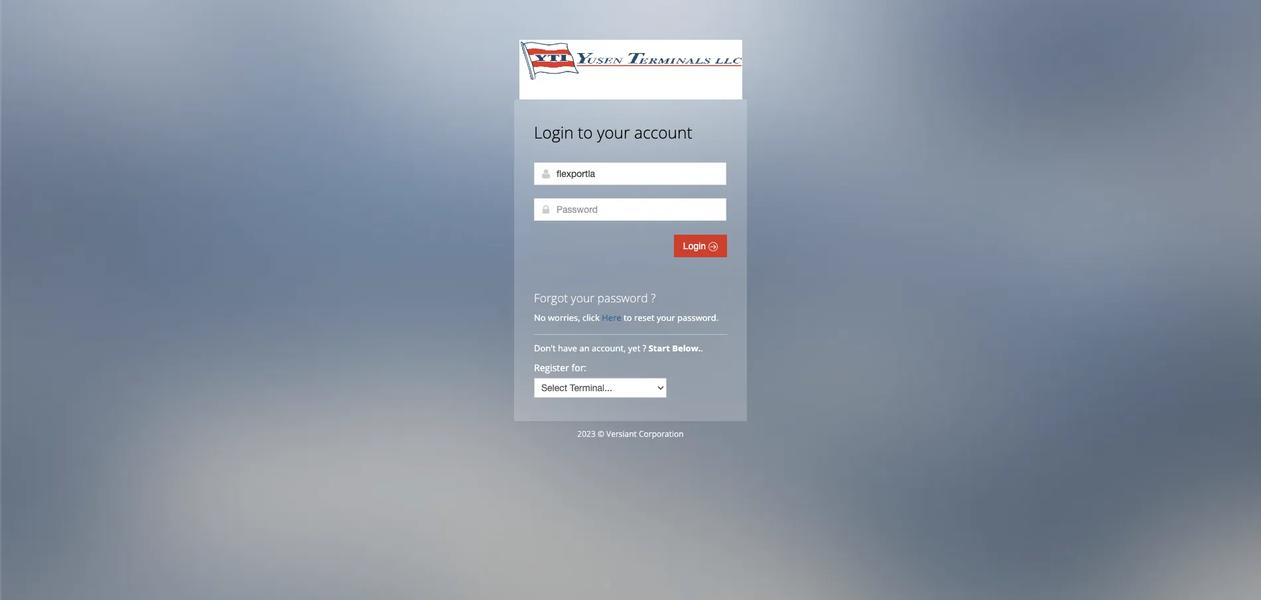 Task type: locate. For each thing, give the bounding box(es) containing it.
0 horizontal spatial to
[[578, 121, 593, 143]]

worries,
[[548, 312, 581, 324]]

Password password field
[[534, 198, 727, 221]]

2 vertical spatial your
[[657, 312, 676, 324]]

?
[[651, 290, 656, 306], [643, 343, 647, 354]]

0 vertical spatial ?
[[651, 290, 656, 306]]

your up click
[[571, 290, 595, 306]]

? up reset
[[651, 290, 656, 306]]

an
[[580, 343, 590, 354]]

user image
[[541, 169, 552, 179]]

to
[[578, 121, 593, 143], [624, 312, 632, 324]]

©
[[598, 429, 605, 440]]

have
[[558, 343, 578, 354]]

0 horizontal spatial ?
[[643, 343, 647, 354]]

don't have an account, yet ? start below. .
[[534, 343, 706, 354]]

for:
[[572, 362, 587, 374]]

1 horizontal spatial ?
[[651, 290, 656, 306]]

1 vertical spatial to
[[624, 312, 632, 324]]

account
[[635, 121, 693, 143]]

login
[[534, 121, 574, 143], [684, 241, 709, 252]]

to inside forgot your password ? no worries, click here to reset your password.
[[624, 312, 632, 324]]

1 vertical spatial your
[[571, 290, 595, 306]]

to up the username text box
[[578, 121, 593, 143]]

don't
[[534, 343, 556, 354]]

to right 'here' link
[[624, 312, 632, 324]]

0 vertical spatial login
[[534, 121, 574, 143]]

login for login to your account
[[534, 121, 574, 143]]

2023
[[578, 429, 596, 440]]

your right reset
[[657, 312, 676, 324]]

your up the username text box
[[597, 121, 630, 143]]

.
[[701, 343, 704, 354]]

1 horizontal spatial to
[[624, 312, 632, 324]]

login inside login button
[[684, 241, 709, 252]]

1 vertical spatial login
[[684, 241, 709, 252]]

1 horizontal spatial your
[[597, 121, 630, 143]]

your
[[597, 121, 630, 143], [571, 290, 595, 306], [657, 312, 676, 324]]

register for:
[[534, 362, 587, 374]]

1 horizontal spatial login
[[684, 241, 709, 252]]

? right yet
[[643, 343, 647, 354]]

0 horizontal spatial login
[[534, 121, 574, 143]]

0 vertical spatial to
[[578, 121, 593, 143]]

register
[[534, 362, 569, 374]]

reset
[[635, 312, 655, 324]]

forgot your password ? no worries, click here to reset your password.
[[534, 290, 719, 324]]

1 vertical spatial ?
[[643, 343, 647, 354]]

forgot
[[534, 290, 568, 306]]

2 horizontal spatial your
[[657, 312, 676, 324]]



Task type: describe. For each thing, give the bounding box(es) containing it.
0 horizontal spatial your
[[571, 290, 595, 306]]

login for login
[[684, 241, 709, 252]]

click
[[583, 312, 600, 324]]

login to your account
[[534, 121, 693, 143]]

login button
[[674, 235, 727, 258]]

2023 © versiant corporation
[[578, 429, 684, 440]]

account,
[[592, 343, 626, 354]]

? inside forgot your password ? no worries, click here to reset your password.
[[651, 290, 656, 306]]

corporation
[[639, 429, 684, 440]]

start
[[649, 343, 670, 354]]

password.
[[678, 312, 719, 324]]

versiant
[[607, 429, 637, 440]]

swapright image
[[709, 242, 718, 252]]

here
[[602, 312, 622, 324]]

password
[[598, 290, 648, 306]]

no
[[534, 312, 546, 324]]

0 vertical spatial your
[[597, 121, 630, 143]]

yet
[[628, 343, 641, 354]]

here link
[[602, 312, 622, 324]]

below.
[[673, 343, 701, 354]]

lock image
[[541, 204, 552, 215]]

Username text field
[[534, 163, 727, 185]]



